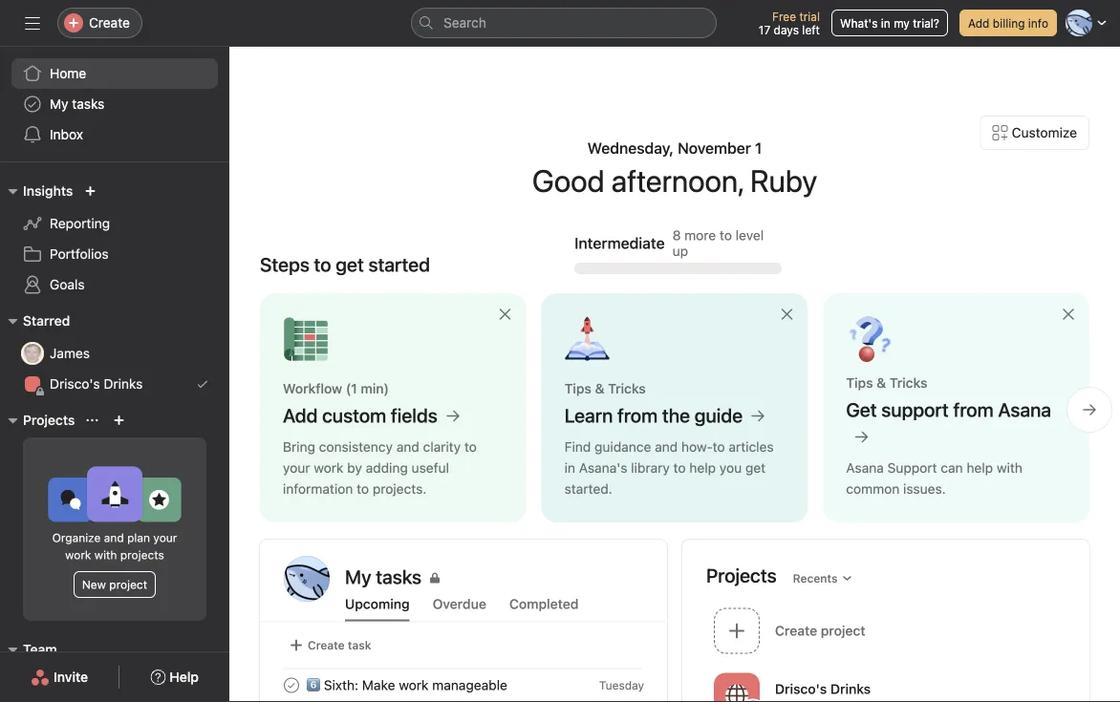 Task type: locate. For each thing, give the bounding box(es) containing it.
goals link
[[11, 270, 218, 300]]

drisco's drinks inside the starred element
[[50, 376, 143, 392]]

left
[[802, 23, 820, 36]]

recents
[[793, 572, 838, 586]]

projects inside dropdown button
[[23, 413, 75, 428]]

and for the
[[655, 439, 678, 455]]

0 vertical spatial projects
[[23, 413, 75, 428]]

0 vertical spatial your
[[283, 460, 310, 476]]

help down how-
[[690, 460, 716, 476]]

my tasks
[[345, 566, 422, 588]]

library
[[631, 460, 670, 476]]

to up you at the right of page
[[713, 439, 725, 455]]

tips up learn
[[565, 381, 592, 397]]

with right can on the bottom right of the page
[[997, 460, 1023, 476]]

0 horizontal spatial your
[[153, 532, 177, 545]]

drisco's drinks link
[[11, 369, 218, 400], [707, 671, 1067, 703]]

0 horizontal spatial in
[[565, 460, 576, 476]]

tips for learn from the guide
[[565, 381, 592, 397]]

work right make
[[399, 678, 429, 693]]

2 horizontal spatial and
[[655, 439, 678, 455]]

add for add custom fields
[[283, 404, 318, 427]]

2 help from the left
[[967, 460, 993, 476]]

project
[[109, 578, 147, 592]]

0 horizontal spatial and
[[104, 532, 124, 545]]

6️⃣
[[307, 678, 320, 693]]

1 vertical spatial drisco's drinks
[[775, 682, 871, 697]]

james
[[50, 346, 90, 361]]

asana left scroll card carousel right image
[[998, 399, 1052, 421]]

add
[[968, 16, 990, 30], [283, 404, 318, 427]]

0 vertical spatial create
[[89, 15, 130, 31]]

asana's
[[579, 460, 628, 476]]

insights element
[[0, 174, 229, 304]]

drisco's drinks
[[50, 376, 143, 392], [775, 682, 871, 697]]

workflow (1 min)
[[283, 381, 389, 397]]

in left my
[[881, 16, 891, 30]]

invite
[[54, 670, 88, 686]]

consistency
[[319, 439, 393, 455]]

0 horizontal spatial drinks
[[104, 376, 143, 392]]

asana up common
[[846, 460, 884, 476]]

0 horizontal spatial asana
[[846, 460, 884, 476]]

0 vertical spatial work
[[314, 460, 344, 476]]

show options, current sort, top image
[[86, 415, 98, 426]]

work
[[314, 460, 344, 476], [65, 549, 91, 562], [399, 678, 429, 693]]

and left plan
[[104, 532, 124, 545]]

0 horizontal spatial help
[[690, 460, 716, 476]]

trial?
[[913, 16, 940, 30]]

& tricks
[[877, 375, 928, 391], [595, 381, 646, 397]]

my tasks link
[[345, 564, 643, 591]]

new project button
[[73, 572, 156, 599]]

add left 'billing'
[[968, 16, 990, 30]]

bring
[[283, 439, 315, 455]]

help
[[169, 670, 199, 686]]

1 vertical spatial work
[[65, 549, 91, 562]]

1 horizontal spatial drinks
[[831, 682, 871, 697]]

drisco's inside the starred element
[[50, 376, 100, 392]]

2 vertical spatial work
[[399, 678, 429, 693]]

drisco's down create project
[[775, 682, 827, 697]]

(1 min)
[[346, 381, 389, 397]]

intermediate
[[575, 234, 665, 252]]

to down by
[[357, 481, 369, 497]]

0 horizontal spatial add
[[283, 404, 318, 427]]

with
[[997, 460, 1023, 476], [94, 549, 117, 562]]

drinks up new project or portfolio icon
[[104, 376, 143, 392]]

fields
[[391, 404, 438, 427]]

1 dismiss image from the left
[[498, 307, 513, 322]]

team
[[23, 642, 57, 658]]

tips & tricks
[[846, 375, 928, 391], [565, 381, 646, 397]]

what's in my trial? button
[[832, 10, 948, 36]]

0 horizontal spatial from
[[618, 404, 658, 427]]

search button
[[411, 8, 717, 38]]

0 horizontal spatial drisco's drinks link
[[11, 369, 218, 400]]

1 horizontal spatial drisco's drinks
[[775, 682, 871, 697]]

0 vertical spatial in
[[881, 16, 891, 30]]

0 horizontal spatial dismiss image
[[498, 307, 513, 322]]

drisco's drinks link inside the starred element
[[11, 369, 218, 400]]

1 horizontal spatial add
[[968, 16, 990, 30]]

can
[[941, 460, 963, 476]]

drisco's drinks link down create project link
[[707, 671, 1067, 703]]

add down workflow
[[283, 404, 318, 427]]

workflow
[[283, 381, 342, 397]]

customize
[[1012, 125, 1078, 141]]

1 horizontal spatial create
[[308, 639, 345, 653]]

projects left the recents
[[707, 565, 777, 587]]

6️⃣ sixth: make work manageable
[[307, 678, 508, 693]]

the
[[662, 404, 690, 427]]

help right can on the bottom right of the page
[[967, 460, 993, 476]]

0 horizontal spatial tips
[[565, 381, 592, 397]]

info
[[1029, 16, 1049, 30]]

1 horizontal spatial projects
[[707, 565, 777, 587]]

1 vertical spatial in
[[565, 460, 576, 476]]

& tricks up support
[[877, 375, 928, 391]]

1 vertical spatial projects
[[707, 565, 777, 587]]

with inside asana support can help with common issues.
[[997, 460, 1023, 476]]

0 horizontal spatial create
[[89, 15, 130, 31]]

goals
[[50, 277, 85, 293]]

drinks down create project
[[831, 682, 871, 697]]

completed
[[509, 597, 579, 612]]

information
[[283, 481, 353, 497]]

1 vertical spatial add
[[283, 404, 318, 427]]

asana support can help with common issues.
[[846, 460, 1023, 497]]

your inside the bring consistency and clarity to your work by adding useful information to projects.
[[283, 460, 310, 476]]

1 horizontal spatial & tricks
[[877, 375, 928, 391]]

1 help from the left
[[690, 460, 716, 476]]

to right clarity
[[465, 439, 477, 455]]

free
[[773, 10, 796, 23]]

manageable
[[432, 678, 508, 693]]

your right plan
[[153, 532, 177, 545]]

projects
[[23, 413, 75, 428], [707, 565, 777, 587]]

1 horizontal spatial dismiss image
[[780, 307, 795, 322]]

0 horizontal spatial projects
[[23, 413, 75, 428]]

1 horizontal spatial tips
[[846, 375, 873, 391]]

0 vertical spatial drinks
[[104, 376, 143, 392]]

get
[[746, 460, 766, 476]]

november
[[678, 139, 751, 157]]

projects.
[[373, 481, 427, 497]]

help inside asana support can help with common issues.
[[967, 460, 993, 476]]

dismiss image
[[498, 307, 513, 322], [780, 307, 795, 322]]

steps
[[260, 253, 310, 276]]

1 horizontal spatial in
[[881, 16, 891, 30]]

from right support
[[954, 399, 994, 421]]

team button
[[0, 639, 57, 662]]

drisco's
[[50, 376, 100, 392], [775, 682, 827, 697]]

and up adding
[[397, 439, 420, 455]]

adding
[[366, 460, 408, 476]]

inbox
[[50, 127, 83, 142]]

add inside button
[[968, 16, 990, 30]]

1 horizontal spatial work
[[314, 460, 344, 476]]

dismiss image for learn from the guide
[[780, 307, 795, 322]]

from up guidance
[[618, 404, 658, 427]]

0 vertical spatial drisco's
[[50, 376, 100, 392]]

1 horizontal spatial tips & tricks
[[846, 375, 928, 391]]

add billing info
[[968, 16, 1049, 30]]

starred element
[[0, 304, 229, 403]]

task
[[348, 639, 371, 653]]

1 vertical spatial drisco's drinks link
[[707, 671, 1067, 703]]

tips up get
[[846, 375, 873, 391]]

0 vertical spatial asana
[[998, 399, 1052, 421]]

create
[[89, 15, 130, 31], [308, 639, 345, 653]]

0 horizontal spatial & tricks
[[595, 381, 646, 397]]

create up home link
[[89, 15, 130, 31]]

ruby
[[750, 163, 818, 199]]

2 dismiss image from the left
[[780, 307, 795, 322]]

1
[[755, 139, 762, 157]]

1 vertical spatial create
[[308, 639, 345, 653]]

1 horizontal spatial drisco's drinks link
[[707, 671, 1067, 703]]

work up the 'information'
[[314, 460, 344, 476]]

portfolios link
[[11, 239, 218, 270]]

make
[[362, 678, 395, 693]]

1 vertical spatial asana
[[846, 460, 884, 476]]

you
[[720, 460, 742, 476]]

and up library
[[655, 439, 678, 455]]

new project or portfolio image
[[113, 415, 125, 426]]

globe image
[[726, 685, 749, 703]]

1 vertical spatial your
[[153, 532, 177, 545]]

in down find on the bottom of the page
[[565, 460, 576, 476]]

create inside dropdown button
[[89, 15, 130, 31]]

0 vertical spatial add
[[968, 16, 990, 30]]

1 horizontal spatial your
[[283, 460, 310, 476]]

drisco's down james
[[50, 376, 100, 392]]

get support from asana
[[846, 399, 1052, 421]]

1 vertical spatial with
[[94, 549, 117, 562]]

0 vertical spatial drisco's drinks
[[50, 376, 143, 392]]

create left task
[[308, 639, 345, 653]]

and
[[397, 439, 420, 455], [655, 439, 678, 455], [104, 532, 124, 545]]

projects left show options, current sort, top icon
[[23, 413, 75, 428]]

help inside find guidance and how-to articles in asana's library to help you get started.
[[690, 460, 716, 476]]

tips & tricks up get
[[846, 375, 928, 391]]

search list box
[[411, 8, 717, 38]]

drisco's drinks link up new project or portfolio icon
[[11, 369, 218, 400]]

ja
[[26, 347, 39, 360]]

asana inside asana support can help with common issues.
[[846, 460, 884, 476]]

2 horizontal spatial work
[[399, 678, 429, 693]]

what's in my trial?
[[840, 16, 940, 30]]

1 horizontal spatial with
[[997, 460, 1023, 476]]

1 horizontal spatial and
[[397, 439, 420, 455]]

clarity
[[423, 439, 461, 455]]

drisco's drinks up show options, current sort, top icon
[[50, 376, 143, 392]]

tasks
[[72, 96, 105, 112]]

0 horizontal spatial drisco's
[[50, 376, 100, 392]]

with up new project button at the bottom left
[[94, 549, 117, 562]]

drisco's drinks down create project
[[775, 682, 871, 697]]

0 horizontal spatial work
[[65, 549, 91, 562]]

ra button
[[284, 556, 330, 602]]

create inside button
[[308, 639, 345, 653]]

0 vertical spatial with
[[997, 460, 1023, 476]]

0 horizontal spatial tips & tricks
[[565, 381, 646, 397]]

and inside the bring consistency and clarity to your work by adding useful information to projects.
[[397, 439, 420, 455]]

tips & tricks up learn
[[565, 381, 646, 397]]

0 horizontal spatial drisco's drinks
[[50, 376, 143, 392]]

create for create
[[89, 15, 130, 31]]

projects
[[120, 549, 164, 562]]

in
[[881, 16, 891, 30], [565, 460, 576, 476]]

& tricks up learn
[[595, 381, 646, 397]]

to left level at the top right of the page
[[720, 228, 732, 243]]

and inside find guidance and how-to articles in asana's library to help you get started.
[[655, 439, 678, 455]]

0 vertical spatial drisco's drinks link
[[11, 369, 218, 400]]

1 horizontal spatial help
[[967, 460, 993, 476]]

wednesday,
[[588, 139, 674, 157]]

1 horizontal spatial drisco's
[[775, 682, 827, 697]]

your down bring
[[283, 460, 310, 476]]

0 horizontal spatial with
[[94, 549, 117, 562]]

work down organize
[[65, 549, 91, 562]]

add custom fields
[[283, 404, 438, 427]]

up
[[673, 243, 688, 259]]



Task type: describe. For each thing, give the bounding box(es) containing it.
create project link
[[707, 602, 1067, 664]]

tips for get support from asana
[[846, 375, 873, 391]]

invite button
[[18, 661, 101, 695]]

overdue
[[433, 597, 487, 612]]

projects element
[[0, 403, 229, 633]]

useful
[[412, 460, 449, 476]]

create for create task
[[308, 639, 345, 653]]

1 vertical spatial drinks
[[831, 682, 871, 697]]

Completed checkbox
[[280, 675, 303, 697]]

add billing info button
[[960, 10, 1057, 36]]

in inside find guidance and how-to articles in asana's library to help you get started.
[[565, 460, 576, 476]]

inbox link
[[11, 120, 218, 150]]

create button
[[57, 8, 142, 38]]

17
[[759, 23, 771, 36]]

projects button
[[0, 409, 75, 432]]

tips & tricks for learn
[[565, 381, 646, 397]]

organize and plan your work with projects
[[52, 532, 177, 562]]

to right the steps
[[314, 253, 331, 276]]

trial
[[800, 10, 820, 23]]

1 vertical spatial drisco's
[[775, 682, 827, 697]]

articles
[[729, 439, 774, 455]]

billing
[[993, 16, 1025, 30]]

home link
[[11, 58, 218, 89]]

my
[[894, 16, 910, 30]]

get started
[[336, 253, 430, 276]]

guide
[[695, 404, 743, 427]]

portfolios
[[50, 246, 109, 262]]

guidance
[[595, 439, 651, 455]]

dismiss image
[[1061, 307, 1077, 322]]

by
[[347, 460, 362, 476]]

global element
[[0, 47, 229, 162]]

new
[[82, 578, 106, 592]]

plan
[[127, 532, 150, 545]]

in inside the what's in my trial? button
[[881, 16, 891, 30]]

tuesday button
[[599, 679, 644, 693]]

and for fields
[[397, 439, 420, 455]]

insights button
[[0, 180, 73, 203]]

learn
[[565, 404, 613, 427]]

support
[[888, 460, 937, 476]]

my tasks
[[50, 96, 105, 112]]

your inside organize and plan your work with projects
[[153, 532, 177, 545]]

reporting
[[50, 216, 110, 231]]

home
[[50, 65, 86, 81]]

issues.
[[904, 481, 946, 497]]

to inside "intermediate 8 more to level up"
[[720, 228, 732, 243]]

common
[[846, 481, 900, 497]]

afternoon,
[[612, 163, 744, 199]]

work inside organize and plan your work with projects
[[65, 549, 91, 562]]

with inside organize and plan your work with projects
[[94, 549, 117, 562]]

work inside the bring consistency and clarity to your work by adding useful information to projects.
[[314, 460, 344, 476]]

drinks inside the starred element
[[104, 376, 143, 392]]

upcoming button
[[345, 597, 410, 622]]

support
[[882, 399, 949, 421]]

custom
[[322, 404, 386, 427]]

started.
[[565, 481, 613, 497]]

completed button
[[509, 597, 579, 622]]

scroll card carousel right image
[[1082, 403, 1098, 418]]

completed image
[[280, 675, 303, 697]]

find guidance and how-to articles in asana's library to help you get started.
[[565, 439, 774, 497]]

my
[[50, 96, 68, 112]]

upcoming
[[345, 597, 410, 612]]

good
[[532, 163, 605, 199]]

starred
[[23, 313, 70, 329]]

insights
[[23, 183, 73, 199]]

reporting link
[[11, 208, 218, 239]]

1 horizontal spatial asana
[[998, 399, 1052, 421]]

create task
[[308, 639, 371, 653]]

to down how-
[[674, 460, 686, 476]]

organize
[[52, 532, 101, 545]]

starred button
[[0, 310, 70, 333]]

free trial 17 days left
[[759, 10, 820, 36]]

what's
[[840, 16, 878, 30]]

1 horizontal spatial from
[[954, 399, 994, 421]]

tuesday
[[599, 679, 644, 693]]

8
[[673, 228, 681, 243]]

sixth:
[[324, 678, 359, 693]]

steps to get started
[[260, 253, 430, 276]]

create task button
[[284, 632, 376, 659]]

and inside organize and plan your work with projects
[[104, 532, 124, 545]]

add for add billing info
[[968, 16, 990, 30]]

hide sidebar image
[[25, 15, 40, 31]]

my tasks link
[[11, 89, 218, 120]]

& tricks for from
[[595, 381, 646, 397]]

& tricks for support
[[877, 375, 928, 391]]

bring consistency and clarity to your work by adding useful information to projects.
[[283, 439, 477, 497]]

days
[[774, 23, 799, 36]]

overdue button
[[433, 597, 487, 622]]

how-
[[682, 439, 713, 455]]

tips & tricks for get
[[846, 375, 928, 391]]

find
[[565, 439, 591, 455]]

search
[[444, 15, 487, 31]]

new image
[[84, 185, 96, 197]]

help button
[[138, 661, 211, 695]]

dismiss image for add custom fields
[[498, 307, 513, 322]]

learn from the guide
[[565, 404, 743, 427]]



Task type: vqa. For each thing, say whether or not it's contained in the screenshot.
third Mark complete image from the top of the page
no



